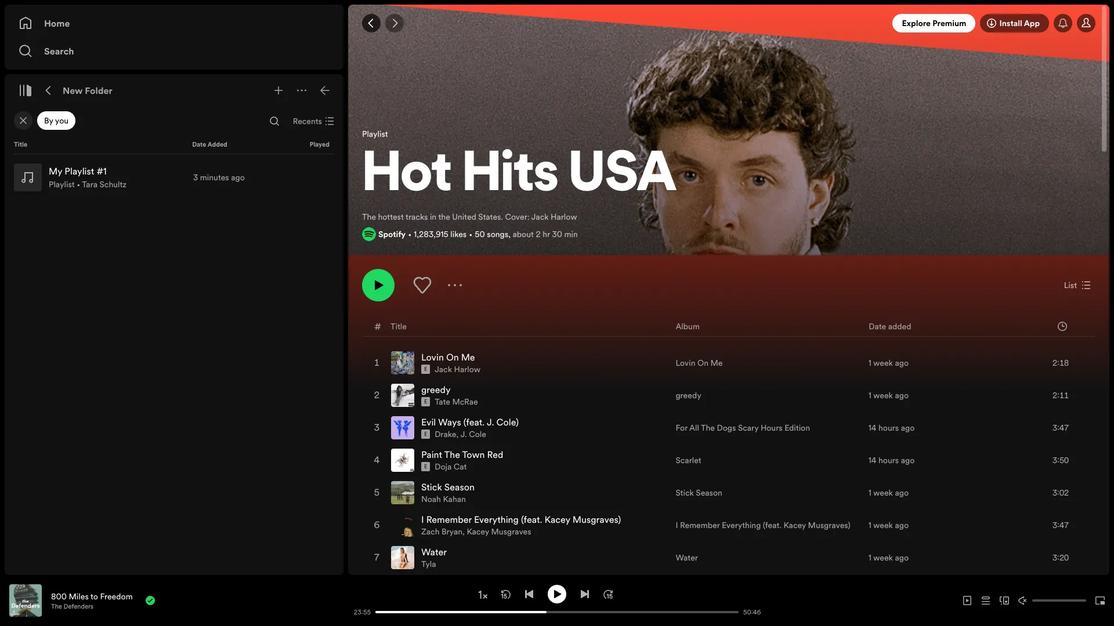Task type: locate. For each thing, give the bounding box(es) containing it.
greedy e
[[421, 384, 451, 406]]

1 horizontal spatial everything
[[722, 520, 761, 532]]

zach bryan link
[[421, 526, 463, 538]]

0 horizontal spatial water link
[[421, 546, 447, 559]]

(feat. for i remember everything (feat. kacey musgraves)
[[763, 520, 782, 532]]

1 e from the top
[[424, 366, 427, 373]]

3 1 from the top
[[869, 487, 871, 499]]

dogs
[[717, 422, 736, 434]]

explicit element inside the paint the town red "cell"
[[421, 462, 430, 472]]

0 vertical spatial hours
[[878, 422, 899, 434]]

14 for evil ways (feat. j. cole)
[[869, 422, 876, 434]]

now playing view image
[[27, 590, 37, 599]]

1 vertical spatial ,
[[456, 429, 459, 440]]

harlow up 30
[[551, 211, 577, 223]]

doja cat
[[435, 461, 467, 473]]

explicit element left tate
[[421, 397, 430, 407]]

e inside paint the town red e
[[424, 464, 427, 471]]

stick season link down scarlet link
[[676, 487, 722, 499]]

i down stick season
[[676, 520, 678, 532]]

scarlet link
[[676, 455, 701, 467]]

stick
[[421, 481, 442, 494], [676, 487, 694, 499]]

play image
[[552, 590, 562, 599]]

1 cell from the left
[[391, 575, 634, 606]]

2 14 hours ago from the top
[[869, 455, 915, 467]]

explicit element inside lovin on me cell
[[421, 365, 430, 374]]

1 vertical spatial playlist
[[49, 179, 75, 190]]

now playing: 800 miles to freedom by the defenders footer
[[9, 585, 336, 617]]

the inside paint the town red e
[[444, 449, 460, 461]]

2 horizontal spatial ,
[[508, 229, 511, 240]]

added
[[208, 140, 227, 149]]

None search field
[[265, 112, 284, 131]]

1 vertical spatial 3:47 cell
[[1026, 510, 1085, 541]]

everything right bryan
[[474, 514, 519, 526]]

lovin inside "lovin on me e"
[[421, 351, 444, 364]]

on
[[446, 351, 459, 364], [697, 357, 709, 369]]

me up mcrae
[[461, 351, 475, 364]]

cell
[[391, 575, 634, 606], [1026, 575, 1085, 606]]

1 horizontal spatial season
[[696, 487, 722, 499]]

clear filters image
[[19, 116, 28, 125]]

4 e from the top
[[424, 464, 427, 471]]

home
[[44, 17, 70, 30]]

stick down scarlet link
[[676, 487, 694, 499]]

1 horizontal spatial me
[[711, 357, 723, 369]]

date left added
[[192, 140, 206, 149]]

(feat. inside i remember everything (feat. kacey musgraves) zach bryan , kacey musgraves
[[521, 514, 542, 526]]

remember
[[426, 514, 472, 526], [680, 520, 720, 532]]

playlist
[[362, 128, 388, 140], [49, 179, 75, 190]]

0 horizontal spatial ,
[[456, 429, 459, 440]]

1 horizontal spatial jack
[[531, 211, 549, 223]]

playlist left •
[[49, 179, 75, 190]]

noah kahan link
[[421, 494, 466, 505]]

doja
[[435, 461, 452, 473]]

me down # row
[[711, 357, 723, 369]]

remember down noah kahan link
[[426, 514, 472, 526]]

water link
[[421, 546, 447, 559], [676, 552, 698, 564]]

drake , j. cole
[[435, 429, 486, 440]]

1 horizontal spatial kacey
[[545, 514, 570, 526]]

ago for lovin on me
[[895, 357, 909, 369]]

everything down stick season
[[722, 520, 761, 532]]

0 vertical spatial 3:47
[[1053, 422, 1069, 434]]

jack harlow
[[435, 364, 481, 375]]

lovin on me link
[[421, 351, 475, 364], [676, 357, 723, 369]]

1 horizontal spatial cell
[[1026, 575, 1085, 606]]

3:47 cell
[[1026, 413, 1085, 444], [1026, 510, 1085, 541]]

0 horizontal spatial season
[[444, 481, 475, 494]]

0 vertical spatial title
[[14, 140, 27, 149]]

freedom
[[100, 591, 133, 603]]

paint the town red e
[[421, 449, 503, 471]]

1 horizontal spatial water
[[676, 552, 698, 564]]

explicit element for lovin on me
[[421, 365, 430, 374]]

2 vertical spatial ,
[[463, 526, 465, 538]]

musgraves) inside i remember everything (feat. kacey musgraves) zach bryan , kacey musgraves
[[573, 514, 621, 526]]

songs
[[487, 229, 508, 240]]

1 3:47 from the top
[[1053, 422, 1069, 434]]

season down cat
[[444, 481, 475, 494]]

stick down doja
[[421, 481, 442, 494]]

paint
[[421, 449, 442, 461]]

spotify image
[[362, 227, 376, 241]]

j.
[[487, 416, 494, 429], [461, 429, 467, 440]]

2:18 cell
[[1026, 348, 1085, 379]]

1 horizontal spatial harlow
[[551, 211, 577, 223]]

3:47 down 2:11
[[1053, 422, 1069, 434]]

season for stick season noah kahan
[[444, 481, 475, 494]]

0 horizontal spatial harlow
[[454, 364, 481, 375]]

1 for season
[[869, 487, 871, 499]]

greedy link inside cell
[[421, 384, 451, 396]]

season inside stick season noah kahan
[[444, 481, 475, 494]]

0 horizontal spatial everything
[[474, 514, 519, 526]]

by you
[[44, 115, 69, 126]]

4 explicit element from the top
[[421, 462, 430, 472]]

0 horizontal spatial cell
[[391, 575, 634, 606]]

premium
[[933, 17, 966, 29]]

greedy
[[421, 384, 451, 396], [676, 390, 701, 402]]

2 horizontal spatial (feat.
[[763, 520, 782, 532]]

ago for i remember everything (feat. kacey musgraves)
[[895, 520, 909, 532]]

0 horizontal spatial on
[[446, 351, 459, 364]]

played
[[310, 140, 330, 149]]

jack up greedy e at the left bottom
[[435, 364, 452, 375]]

group containing playlist
[[9, 159, 339, 196]]

0 horizontal spatial j.
[[461, 429, 467, 440]]

stick inside stick season noah kahan
[[421, 481, 442, 494]]

# row
[[363, 316, 1095, 337]]

next image
[[580, 590, 590, 599]]

1 for remember
[[869, 520, 871, 532]]

for
[[676, 422, 688, 434]]

e down paint
[[424, 464, 427, 471]]

1 vertical spatial 14 hours ago
[[869, 455, 915, 467]]

14 for paint the town red
[[869, 455, 876, 467]]

tyla
[[421, 559, 436, 570]]

1 vertical spatial 3:47
[[1053, 520, 1069, 532]]

1 3:47 cell from the top
[[1026, 413, 1085, 444]]

harlow inside lovin on me cell
[[454, 364, 481, 375]]

0 horizontal spatial lovin
[[421, 351, 444, 364]]

3:47 cell up 3:20
[[1026, 510, 1085, 541]]

1 horizontal spatial musgraves)
[[808, 520, 850, 532]]

stick season link
[[421, 481, 475, 494], [676, 487, 722, 499]]

1 horizontal spatial remember
[[680, 520, 720, 532]]

remember inside i remember everything (feat. kacey musgraves) zach bryan , kacey musgraves
[[426, 514, 472, 526]]

0 horizontal spatial jack
[[435, 364, 452, 375]]

date for date added
[[192, 140, 206, 149]]

0 horizontal spatial remember
[[426, 514, 472, 526]]

season for stick season
[[696, 487, 722, 499]]

you
[[55, 115, 69, 126]]

harlow up mcrae
[[454, 364, 481, 375]]

stick season link down doja cat link
[[421, 481, 475, 494]]

•
[[77, 179, 80, 190]]

3:50 cell
[[1026, 445, 1085, 476]]

2 3:47 from the top
[[1053, 520, 1069, 532]]

playlist up hot
[[362, 128, 388, 140]]

water inside cell
[[421, 546, 447, 559]]

everything
[[474, 514, 519, 526], [722, 520, 761, 532]]

1 vertical spatial title
[[391, 321, 407, 332]]

4 week from the top
[[873, 520, 893, 532]]

lovin on me link inside cell
[[421, 351, 475, 364]]

1 horizontal spatial i remember everything (feat. kacey musgraves) link
[[676, 520, 850, 532]]

2 cell from the left
[[1026, 575, 1085, 606]]

List button
[[1059, 276, 1096, 295]]

jack harlow link
[[435, 364, 481, 375]]

date added
[[869, 321, 911, 332]]

0 vertical spatial playlist
[[362, 128, 388, 140]]

season
[[444, 481, 475, 494], [696, 487, 722, 499]]

e down 'evil'
[[424, 431, 427, 438]]

explicit element inside "evil ways (feat. j. cole)" cell
[[421, 430, 430, 439]]

0 horizontal spatial lovin on me link
[[421, 351, 475, 364]]

lovin on me link down album
[[676, 357, 723, 369]]

on down album
[[697, 357, 709, 369]]

3 explicit element from the top
[[421, 430, 430, 439]]

5 1 week ago from the top
[[869, 552, 909, 564]]

1 vertical spatial harlow
[[454, 364, 481, 375]]

0 vertical spatial harlow
[[551, 211, 577, 223]]

stick season cell
[[391, 478, 479, 509]]

new folder button
[[60, 81, 115, 100]]

lovin on me link up greedy e at the left bottom
[[421, 351, 475, 364]]

doja cat link
[[435, 461, 467, 473]]

0 vertical spatial 14 hours ago
[[869, 422, 915, 434]]

2 horizontal spatial kacey
[[784, 520, 806, 532]]

14
[[869, 422, 876, 434], [869, 455, 876, 467]]

2 3:47 cell from the top
[[1026, 510, 1085, 541]]

1 horizontal spatial i
[[676, 520, 678, 532]]

0 vertical spatial 3:47 cell
[[1026, 413, 1085, 444]]

spotify link
[[378, 229, 406, 240]]

1 horizontal spatial on
[[697, 357, 709, 369]]

1 vertical spatial 14
[[869, 455, 876, 467]]

1 horizontal spatial title
[[391, 321, 407, 332]]

explicit element
[[421, 365, 430, 374], [421, 397, 430, 407], [421, 430, 430, 439], [421, 462, 430, 472]]

1 vertical spatial jack
[[435, 364, 452, 375]]

hot hits usa
[[362, 149, 676, 205]]

0 horizontal spatial title
[[14, 140, 27, 149]]

, inside i remember everything (feat. kacey musgraves) zach bryan , kacey musgraves
[[463, 526, 465, 538]]

0 horizontal spatial i
[[421, 514, 424, 526]]

explicit element up greedy e at the left bottom
[[421, 365, 430, 374]]

water for water tyla
[[421, 546, 447, 559]]

0 horizontal spatial water
[[421, 546, 447, 559]]

0 horizontal spatial musgraves)
[[573, 514, 621, 526]]

3 1 week ago from the top
[[869, 487, 909, 499]]

lovin down album
[[676, 357, 695, 369]]

explicit element down paint
[[421, 462, 430, 472]]

2 e from the top
[[424, 399, 427, 406]]

1 hours from the top
[[878, 422, 899, 434]]

paint the town red cell
[[391, 445, 508, 476]]

1 horizontal spatial greedy link
[[676, 390, 701, 402]]

1 horizontal spatial lovin
[[676, 357, 695, 369]]

4 1 week ago from the top
[[869, 520, 909, 532]]

0 horizontal spatial (feat.
[[463, 416, 485, 429]]

week
[[873, 357, 893, 369], [873, 390, 893, 402], [873, 487, 893, 499], [873, 520, 893, 532], [873, 552, 893, 564]]

season down scarlet
[[696, 487, 722, 499]]

1 vertical spatial date
[[869, 321, 886, 332]]

cole
[[469, 429, 486, 440]]

e up greedy e at the left bottom
[[424, 366, 427, 373]]

i for i remember everything (feat. kacey musgraves)
[[676, 520, 678, 532]]

search
[[44, 45, 74, 57]]

1 14 hours ago from the top
[[869, 422, 915, 434]]

recents
[[293, 115, 322, 127]]

spotify
[[378, 229, 406, 240]]

ago for stick season
[[895, 487, 909, 499]]

stick season noah kahan
[[421, 481, 475, 505]]

lovin up greedy e at the left bottom
[[421, 351, 444, 364]]

1 horizontal spatial stick season link
[[676, 487, 722, 499]]

5 week from the top
[[873, 552, 893, 564]]

stick for stick season
[[676, 487, 694, 499]]

e inside greedy e
[[424, 399, 427, 406]]

by
[[44, 115, 53, 126]]

me for lovin on me e
[[461, 351, 475, 364]]

water cell
[[391, 543, 451, 574]]

1 horizontal spatial playlist
[[362, 128, 388, 140]]

explore premium
[[902, 17, 966, 29]]

new folder
[[63, 84, 112, 97]]

2 14 from the top
[[869, 455, 876, 467]]

volume off image
[[1018, 597, 1028, 606]]

0 horizontal spatial stick
[[421, 481, 442, 494]]

lovin for lovin on me
[[676, 357, 695, 369]]

mcrae
[[452, 396, 478, 408]]

water tyla
[[421, 546, 447, 570]]

date inside main "element"
[[192, 140, 206, 149]]

group
[[9, 159, 339, 196]]

to
[[91, 591, 98, 603]]

jack up the 2
[[531, 211, 549, 223]]

1,283,915 likes
[[414, 229, 467, 240]]

skip forward 15 seconds image
[[603, 590, 613, 599]]

4 1 from the top
[[869, 520, 871, 532]]

hours
[[878, 422, 899, 434], [878, 455, 899, 467]]

greedy link
[[421, 384, 451, 396], [676, 390, 701, 402]]

the inside 800 miles to freedom the defenders
[[51, 603, 62, 611]]

3:47 up 3:20
[[1053, 520, 1069, 532]]

3 e from the top
[[424, 431, 427, 438]]

0 horizontal spatial i remember everything (feat. kacey musgraves) link
[[421, 514, 621, 526]]

the hottest tracks in the united states. cover: jack harlow
[[362, 211, 577, 223]]

i down noah
[[421, 514, 424, 526]]

everything for i remember everything (feat. kacey musgraves)
[[722, 520, 761, 532]]

# column header
[[374, 316, 381, 337]]

1 14 from the top
[[869, 422, 876, 434]]

0 vertical spatial 14
[[869, 422, 876, 434]]

on inside "lovin on me e"
[[446, 351, 459, 364]]

date inside # row
[[869, 321, 886, 332]]

noah
[[421, 494, 441, 505]]

1 horizontal spatial stick
[[676, 487, 694, 499]]

week for remember
[[873, 520, 893, 532]]

2 explicit element from the top
[[421, 397, 430, 407]]

1 horizontal spatial (feat.
[[521, 514, 542, 526]]

3:02
[[1053, 487, 1069, 499]]

, inside "evil ways (feat. j. cole)" cell
[[456, 429, 459, 440]]

3:47
[[1053, 422, 1069, 434], [1053, 520, 1069, 532]]

1 horizontal spatial ,
[[463, 526, 465, 538]]

lovin
[[421, 351, 444, 364], [676, 357, 695, 369]]

i inside i remember everything (feat. kacey musgraves) zach bryan , kacey musgraves
[[421, 514, 424, 526]]

explicit element down 'evil'
[[421, 430, 430, 439]]

min
[[564, 229, 578, 240]]

remember down stick season
[[680, 520, 720, 532]]

app
[[1024, 17, 1040, 29]]

title down clear filters icon
[[14, 140, 27, 149]]

(feat. for i remember everything (feat. kacey musgraves) zach bryan , kacey musgraves
[[521, 514, 542, 526]]

ago
[[895, 357, 909, 369], [895, 390, 909, 402], [901, 422, 915, 434], [901, 455, 915, 467], [895, 487, 909, 499], [895, 520, 909, 532], [895, 552, 909, 564]]

water link inside cell
[[421, 546, 447, 559]]

red
[[487, 449, 503, 461]]

3:47 cell up 3:50 cell
[[1026, 413, 1085, 444]]

0 vertical spatial ,
[[508, 229, 511, 240]]

e left tate
[[424, 399, 427, 406]]

5 1 from the top
[[869, 552, 871, 564]]

2 1 week ago from the top
[[869, 390, 909, 402]]

me inside "lovin on me e"
[[461, 351, 475, 364]]

playlist inside group
[[49, 179, 75, 190]]

0 horizontal spatial me
[[461, 351, 475, 364]]

everything inside i remember everything (feat. kacey musgraves) zach bryan , kacey musgraves
[[474, 514, 519, 526]]

0 vertical spatial date
[[192, 140, 206, 149]]

800
[[51, 591, 67, 603]]

1 horizontal spatial j.
[[487, 416, 494, 429]]

2 hours from the top
[[878, 455, 899, 467]]

3 week from the top
[[873, 487, 893, 499]]

defenders
[[64, 603, 93, 611]]

kacey for i remember everything (feat. kacey musgraves)
[[784, 520, 806, 532]]

explicit element inside greedy cell
[[421, 397, 430, 407]]

connect to a device image
[[1000, 597, 1009, 606]]

1 vertical spatial hours
[[878, 455, 899, 467]]

on up greedy e at the left bottom
[[446, 351, 459, 364]]

date
[[192, 140, 206, 149], [869, 321, 886, 332]]

1 horizontal spatial date
[[869, 321, 886, 332]]

0 horizontal spatial greedy
[[421, 384, 451, 396]]

1 horizontal spatial greedy
[[676, 390, 701, 402]]

0 horizontal spatial greedy link
[[421, 384, 451, 396]]

1 1 from the top
[[869, 357, 871, 369]]

0 horizontal spatial kacey
[[467, 526, 489, 538]]

1 explicit element from the top
[[421, 365, 430, 374]]

0 horizontal spatial playlist
[[49, 179, 75, 190]]

0 horizontal spatial date
[[192, 140, 206, 149]]

cover:
[[505, 211, 530, 223]]

date left added at right
[[869, 321, 886, 332]]

greedy inside cell
[[421, 384, 451, 396]]

everything for i remember everything (feat. kacey musgraves) zach bryan , kacey musgraves
[[474, 514, 519, 526]]

title right # column header
[[391, 321, 407, 332]]



Task type: describe. For each thing, give the bounding box(es) containing it.
3:47 for i remember everything (feat. kacey musgraves)
[[1053, 520, 1069, 532]]

drake link
[[435, 429, 456, 440]]

ago for paint the town red
[[901, 455, 915, 467]]

1 for tyla
[[869, 552, 871, 564]]

0 horizontal spatial stick season link
[[421, 481, 475, 494]]

(feat. inside evil ways (feat. j. cole) e
[[463, 416, 485, 429]]

kacey for i remember everything (feat. kacey musgraves) zach bryan , kacey musgraves
[[545, 514, 570, 526]]

musgraves) for i remember everything (feat. kacey musgraves)
[[808, 520, 850, 532]]

1 week from the top
[[873, 357, 893, 369]]

bryan
[[442, 526, 463, 538]]

2
[[536, 229, 541, 240]]

remember for i remember everything (feat. kacey musgraves) zach bryan , kacey musgraves
[[426, 514, 472, 526]]

player controls element
[[183, 585, 767, 617]]

ago for greedy
[[895, 390, 909, 402]]

tate
[[435, 396, 450, 408]]

week for season
[[873, 487, 893, 499]]

lovin on me cell
[[391, 348, 485, 379]]

change speed image
[[477, 590, 489, 601]]

i remember everything (feat. kacey musgraves) zach bryan , kacey musgraves
[[421, 514, 621, 538]]

23:55
[[354, 608, 371, 617]]

cole)
[[496, 416, 519, 429]]

paint the town red link
[[421, 449, 503, 461]]

3:47 cell for evil ways (feat. j. cole)
[[1026, 413, 1085, 444]]

install app
[[999, 17, 1040, 29]]

musgraves) for i remember everything (feat. kacey musgraves) zach bryan , kacey musgraves
[[573, 514, 621, 526]]

usa
[[568, 149, 676, 205]]

greedy for greedy
[[676, 390, 701, 402]]

drake
[[435, 429, 456, 440]]

Recents, List view field
[[284, 112, 341, 131]]

hot hits usa grid
[[349, 316, 1109, 627]]

30
[[552, 229, 562, 240]]

800 miles to freedom the defenders
[[51, 591, 133, 611]]

stick for stick season noah kahan
[[421, 481, 442, 494]]

search in your library image
[[270, 117, 279, 126]]

lovin on me e
[[421, 351, 475, 373]]

the defenders link
[[51, 603, 93, 611]]

j. cole link
[[461, 429, 486, 440]]

hours
[[761, 422, 783, 434]]

tate mcrae
[[435, 396, 478, 408]]

town
[[462, 449, 485, 461]]

playlist for playlist • tara schultz
[[49, 179, 75, 190]]

skip back 15 seconds image
[[501, 590, 511, 599]]

evil ways (feat. j. cole) cell
[[391, 413, 523, 444]]

kahan
[[443, 494, 466, 505]]

50 songs , about 2 hr 30 min
[[475, 229, 578, 240]]

tracks
[[406, 211, 428, 223]]

edition
[[785, 422, 810, 434]]

stick season
[[676, 487, 722, 499]]

previous image
[[525, 590, 534, 599]]

3:20
[[1053, 552, 1069, 564]]

2:11 cell
[[1026, 380, 1085, 411]]

i for i remember everything (feat. kacey musgraves) zach bryan , kacey musgraves
[[421, 514, 424, 526]]

date for date added
[[869, 321, 886, 332]]

for all the dogs scary hours edition link
[[676, 422, 810, 434]]

title inside main "element"
[[14, 140, 27, 149]]

title inside # row
[[391, 321, 407, 332]]

on for lovin on me
[[697, 357, 709, 369]]

album
[[676, 321, 700, 332]]

explicit element for greedy
[[421, 397, 430, 407]]

explicit element for paint the town red
[[421, 462, 430, 472]]

lovin for lovin on me e
[[421, 351, 444, 364]]

50:46
[[743, 608, 761, 617]]

i remember everything (feat. kacey musgraves) link inside cell
[[421, 514, 621, 526]]

i remember everything (feat. kacey musgraves)
[[676, 520, 850, 532]]

1 horizontal spatial water link
[[676, 552, 698, 564]]

3:47 for evil ways (feat. j. cole)
[[1053, 422, 1069, 434]]

hot
[[362, 149, 452, 205]]

greedy for greedy e
[[421, 384, 451, 396]]

ago for water
[[895, 552, 909, 564]]

scarlet
[[676, 455, 701, 467]]

1 week ago for tyla
[[869, 552, 909, 564]]

duration image
[[1058, 322, 1067, 331]]

14 hours ago for paint the town red
[[869, 455, 915, 467]]

install app link
[[980, 14, 1049, 32]]

e inside "lovin on me e"
[[424, 366, 427, 373]]

none search field inside main "element"
[[265, 112, 284, 131]]

i remember everything (feat. kacey musgraves) cell
[[391, 510, 626, 541]]

top bar and user menu element
[[348, 5, 1109, 42]]

1 week ago for remember
[[869, 520, 909, 532]]

ways
[[438, 416, 461, 429]]

on for lovin on me e
[[446, 351, 459, 364]]

schultz
[[100, 179, 127, 190]]

e inside evil ways (feat. j. cole) e
[[424, 431, 427, 438]]

explore premium button
[[893, 14, 976, 32]]

50
[[475, 229, 485, 240]]

2 1 from the top
[[869, 390, 871, 402]]

duration element
[[1058, 322, 1067, 331]]

zach
[[421, 526, 440, 538]]

install
[[999, 17, 1022, 29]]

1 week ago for season
[[869, 487, 909, 499]]

explore
[[902, 17, 931, 29]]

likes
[[450, 229, 467, 240]]

folder
[[85, 84, 112, 97]]

hottest
[[378, 211, 404, 223]]

greedy cell
[[391, 380, 483, 411]]

cat
[[454, 461, 467, 473]]

what's new image
[[1058, 19, 1068, 28]]

list
[[1064, 280, 1077, 291]]

search link
[[19, 39, 330, 63]]

hr
[[543, 229, 550, 240]]

jack inside lovin on me cell
[[435, 364, 452, 375]]

water for water
[[676, 552, 698, 564]]

week for tyla
[[873, 552, 893, 564]]

united
[[452, 211, 476, 223]]

1,283,915
[[414, 229, 448, 240]]

2 week from the top
[[873, 390, 893, 402]]

2:11
[[1053, 390, 1069, 402]]

all
[[689, 422, 699, 434]]

me for lovin on me
[[711, 357, 723, 369]]

scary
[[738, 422, 759, 434]]

playlist • tara schultz
[[49, 179, 127, 190]]

ago for evil ways (feat. j. cole)
[[901, 422, 915, 434]]

for all the dogs scary hours edition
[[676, 422, 810, 434]]

hits
[[462, 149, 558, 205]]

14 hours ago for evil ways (feat. j. cole)
[[869, 422, 915, 434]]

playlist for playlist
[[362, 128, 388, 140]]

0 vertical spatial jack
[[531, 211, 549, 223]]

tara
[[82, 179, 98, 190]]

hours for evil ways (feat. j. cole)
[[878, 422, 899, 434]]

main element
[[5, 5, 344, 576]]

1 1 week ago from the top
[[869, 357, 909, 369]]

go back image
[[367, 19, 376, 28]]

j. inside evil ways (feat. j. cole) e
[[487, 416, 494, 429]]

explicit element for evil ways (feat. j. cole)
[[421, 430, 430, 439]]

3:47 cell for i remember everything (feat. kacey musgraves)
[[1026, 510, 1085, 541]]

new
[[63, 84, 83, 97]]

group inside main "element"
[[9, 159, 339, 196]]

#
[[374, 320, 381, 333]]

added
[[888, 321, 911, 332]]

the
[[438, 211, 450, 223]]

remember for i remember everything (feat. kacey musgraves)
[[680, 520, 720, 532]]

hours for paint the town red
[[878, 455, 899, 467]]

lovin on me
[[676, 357, 723, 369]]

3:50
[[1053, 455, 1069, 467]]

By you checkbox
[[37, 111, 76, 130]]

miles
[[69, 591, 89, 603]]

evil ways (feat. j. cole) link
[[421, 416, 519, 429]]

1 horizontal spatial lovin on me link
[[676, 357, 723, 369]]

tyla link
[[421, 559, 436, 570]]

go forward image
[[390, 19, 399, 28]]



Task type: vqa. For each thing, say whether or not it's contained in the screenshot.
the 'Tear' for FAKE LOVE
no



